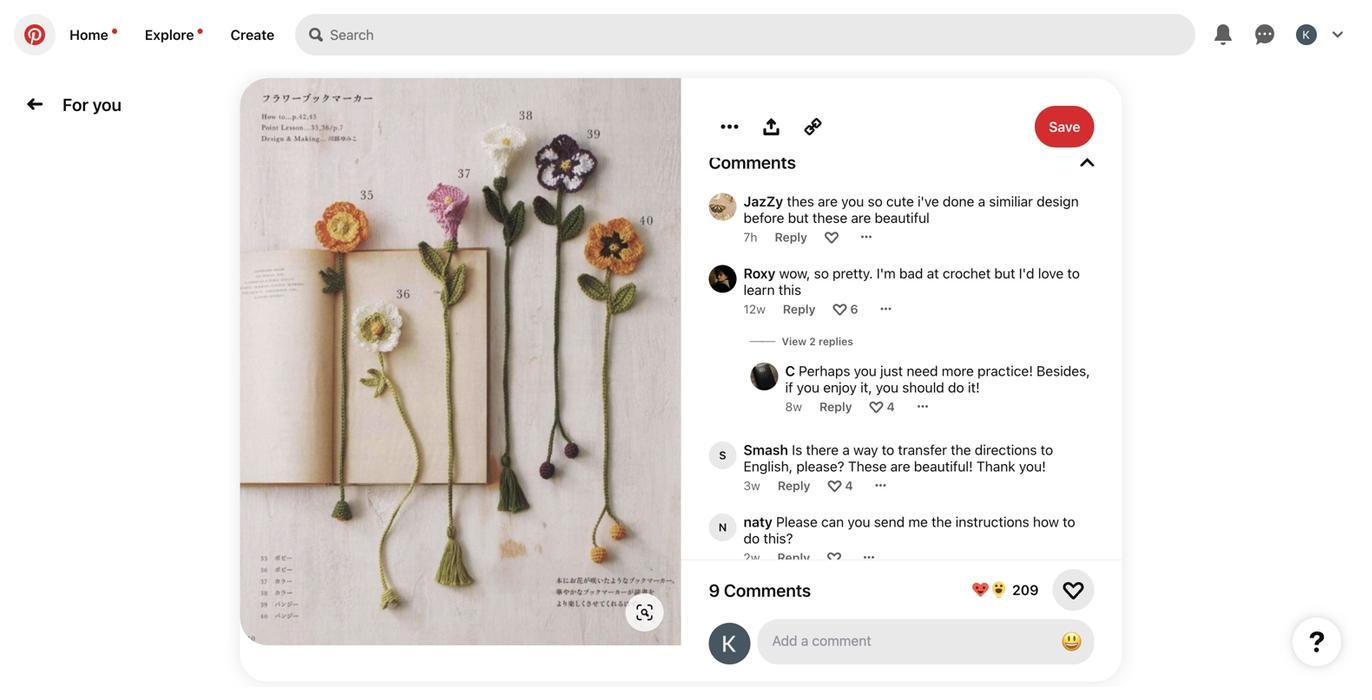 Task type: locate. For each thing, give the bounding box(es) containing it.
1 horizontal spatial so
[[868, 193, 883, 210]]

notifications image
[[112, 29, 117, 34], [198, 29, 203, 34]]

is there a way to transfer the directions to english, please? these are beautiful! thank you!
[[744, 442, 1057, 475]]

you!
[[1020, 459, 1046, 475]]

0 vertical spatial but
[[788, 210, 809, 226]]

1 horizontal spatial notifications image
[[198, 29, 203, 34]]

save button
[[1035, 106, 1095, 148], [1035, 106, 1095, 148]]

the right me
[[932, 514, 952, 531]]

roxy link
[[744, 265, 776, 282]]

1 horizontal spatial 4
[[887, 400, 895, 414]]

thes are you so cute i've done a similiar design before but these are beautiful
[[744, 193, 1083, 226]]

you left cute
[[842, 193, 864, 210]]

1 horizontal spatial but
[[995, 265, 1016, 282]]

jazzy link
[[744, 193, 784, 210]]

directions
[[975, 442, 1037, 459]]

reply button for wow,
[[783, 302, 816, 316]]

smash link
[[744, 442, 789, 459]]

bad
[[900, 265, 924, 282]]

jazzy image
[[709, 193, 737, 221]]

comments up jazzy
[[709, 152, 796, 172]]

1 horizontal spatial 4 button
[[887, 400, 895, 414]]

2 notifications image from the left
[[198, 29, 203, 34]]

2w
[[744, 551, 760, 565]]

a left way
[[843, 442, 850, 459]]

react image
[[825, 230, 839, 244], [833, 302, 847, 316], [828, 551, 842, 565]]

roxy
[[744, 265, 776, 282]]

1 vertical spatial 4
[[845, 479, 853, 493]]

but left these
[[788, 210, 809, 226]]

a
[[978, 193, 986, 210], [843, 442, 850, 459]]

1 vertical spatial do
[[744, 531, 760, 547]]

but left i'd
[[995, 265, 1016, 282]]

0 horizontal spatial 4
[[845, 479, 853, 493]]

create link
[[217, 14, 288, 56]]

c
[[786, 363, 795, 380]]

0 horizontal spatial a
[[843, 442, 850, 459]]

react image down these
[[825, 230, 839, 244]]

notifications image right 'home'
[[112, 29, 117, 34]]

react image down it,
[[870, 400, 884, 414]]

if
[[786, 380, 793, 396]]

reply down this
[[783, 302, 816, 316]]

so right wow, on the top
[[814, 265, 829, 282]]

naty
[[744, 514, 773, 531]]

0 horizontal spatial but
[[788, 210, 809, 226]]

just
[[881, 363, 903, 380]]

you inside button
[[93, 94, 122, 114]]

4 button
[[887, 400, 895, 414], [845, 479, 853, 493]]

do
[[948, 380, 965, 396], [744, 531, 760, 547]]

react image for it,
[[870, 400, 884, 414]]

but inside wow, so pretty. i'm bad at crochet but i'd love to learn this
[[995, 265, 1016, 282]]

0 vertical spatial 4 button
[[887, 400, 895, 414]]

reply down enjoy at the bottom of the page
[[820, 400, 853, 414]]

comments button
[[709, 152, 1095, 172]]

way
[[854, 442, 878, 459]]

i've
[[918, 193, 939, 210]]

please can you send me the instructions how to do this?
[[744, 514, 1079, 547]]

so left cute
[[868, 193, 883, 210]]

comments down 2w
[[724, 580, 811, 601]]

to right love
[[1068, 265, 1080, 282]]

1 vertical spatial a
[[843, 442, 850, 459]]

4 down these
[[845, 479, 853, 493]]

0 horizontal spatial notifications image
[[112, 29, 117, 34]]

c image
[[751, 363, 779, 391]]

1 horizontal spatial do
[[948, 380, 965, 396]]

you right if
[[797, 380, 820, 396]]

reply down this?
[[778, 551, 810, 565]]

but
[[788, 210, 809, 226], [995, 265, 1016, 282]]

notifications image inside home 'link'
[[112, 29, 117, 34]]

you right the for at the top of page
[[93, 94, 122, 114]]

you
[[93, 94, 122, 114], [842, 193, 864, 210], [854, 363, 877, 380], [797, 380, 820, 396], [876, 380, 899, 396], [848, 514, 871, 531]]

⎯⎯ view 2 replies
[[751, 334, 854, 348]]

explore link
[[131, 14, 217, 56]]

beautiful
[[875, 210, 930, 226]]

1 vertical spatial the
[[932, 514, 952, 531]]

3w
[[744, 479, 761, 493]]

comments
[[709, 152, 796, 172], [724, 580, 811, 601]]

you inside please can you send me the instructions how to do this?
[[848, 514, 871, 531]]

😃 button
[[758, 620, 1095, 665], [1055, 625, 1090, 660]]

the inside is there a way to transfer the directions to english, please? these are beautiful! thank you!
[[951, 442, 972, 459]]

1 horizontal spatial react image
[[870, 400, 884, 414]]

please
[[776, 514, 818, 531]]

reply button down this?
[[778, 551, 810, 565]]

view
[[782, 336, 807, 348]]

0 horizontal spatial do
[[744, 531, 760, 547]]

0 vertical spatial react image
[[870, 400, 884, 414]]

reaction image
[[1063, 580, 1084, 601]]

smash
[[744, 442, 789, 459]]

to
[[1068, 265, 1080, 282], [882, 442, 895, 459], [1041, 442, 1054, 459], [1063, 514, 1076, 531]]

but inside thes are you so cute i've done a similiar design before but these are beautiful
[[788, 210, 809, 226]]

4 down just
[[887, 400, 895, 414]]

reply button down this
[[783, 302, 816, 316]]

4
[[887, 400, 895, 414], [845, 479, 853, 493]]

0 vertical spatial the
[[951, 442, 972, 459]]

0 vertical spatial react image
[[825, 230, 839, 244]]

kendall parks image
[[1297, 24, 1318, 45]]

smash image
[[709, 442, 737, 470]]

the
[[951, 442, 972, 459], [932, 514, 952, 531]]

are
[[818, 193, 838, 210], [851, 210, 871, 226], [891, 459, 911, 475]]

1 horizontal spatial a
[[978, 193, 986, 210]]

a right done
[[978, 193, 986, 210]]

0 vertical spatial 4
[[887, 400, 895, 414]]

9 comments
[[709, 580, 811, 601]]

this
[[779, 282, 802, 298]]

4 button down these
[[845, 479, 853, 493]]

to right how
[[1063, 514, 1076, 531]]

reply button for is
[[778, 479, 811, 493]]

1 notifications image from the left
[[112, 29, 117, 34]]

notifications image inside explore link
[[198, 29, 203, 34]]

reply down english,
[[778, 479, 811, 493]]

6 button
[[851, 302, 859, 316]]

1 vertical spatial react image
[[833, 302, 847, 316]]

before
[[744, 210, 785, 226]]

react image for please?
[[828, 479, 842, 493]]

2 horizontal spatial are
[[891, 459, 911, 475]]

react image down please?
[[828, 479, 842, 493]]

1 vertical spatial but
[[995, 265, 1016, 282]]

reply button down english,
[[778, 479, 811, 493]]

reply down before
[[775, 230, 808, 244]]

you left just
[[854, 363, 877, 380]]

1 vertical spatial react image
[[828, 479, 842, 493]]

reply
[[775, 230, 808, 244], [783, 302, 816, 316], [820, 400, 853, 414], [778, 479, 811, 493], [778, 551, 810, 565]]

1 vertical spatial so
[[814, 265, 829, 282]]

do left it! at the bottom
[[948, 380, 965, 396]]

crochet
[[943, 265, 991, 282]]

besides,
[[1037, 363, 1091, 380]]

8w
[[786, 400, 802, 414]]

notifications image for home
[[112, 29, 117, 34]]

0 horizontal spatial react image
[[828, 479, 842, 493]]

to inside wow, so pretty. i'm bad at crochet but i'd love to learn this
[[1068, 265, 1080, 282]]

please?
[[797, 459, 845, 475]]

0 vertical spatial so
[[868, 193, 883, 210]]

reply button
[[775, 230, 808, 244], [783, 302, 816, 316], [820, 400, 853, 414], [778, 479, 811, 493], [778, 551, 810, 565]]

4 button down just
[[887, 400, 895, 414]]

0 horizontal spatial so
[[814, 265, 829, 282]]

the right transfer
[[951, 442, 972, 459]]

you right 'can'
[[848, 514, 871, 531]]

Search text field
[[330, 14, 1196, 56]]

so inside wow, so pretty. i'm bad at crochet but i'd love to learn this
[[814, 265, 829, 282]]

0 horizontal spatial 4 button
[[845, 479, 853, 493]]

a inside thes are you so cute i've done a similiar design before but these are beautiful
[[978, 193, 986, 210]]

reply button down enjoy at the bottom of the page
[[820, 400, 853, 414]]

do up 2w
[[744, 531, 760, 547]]

need
[[907, 363, 938, 380]]

react image
[[870, 400, 884, 414], [828, 479, 842, 493]]

naty link
[[744, 514, 773, 531]]

there
[[806, 442, 839, 459]]

reply button down before
[[775, 230, 808, 244]]

1 vertical spatial 4 button
[[845, 479, 853, 493]]

so
[[868, 193, 883, 210], [814, 265, 829, 282]]

react image down 'can'
[[828, 551, 842, 565]]

reply for wow,
[[783, 302, 816, 316]]

these
[[813, 210, 848, 226]]

explore
[[145, 26, 194, 43]]

notifications image right explore
[[198, 29, 203, 34]]

so inside thes are you so cute i've done a similiar design before but these are beautiful
[[868, 193, 883, 210]]

0 vertical spatial do
[[948, 380, 965, 396]]

for you button
[[56, 87, 129, 121]]

react image left 6 at top right
[[833, 302, 847, 316]]

0 vertical spatial a
[[978, 193, 986, 210]]

2 vertical spatial react image
[[828, 551, 842, 565]]

save
[[1049, 119, 1081, 135]]

roxy image
[[709, 265, 737, 293]]

wow,
[[780, 265, 811, 282]]



Task type: vqa. For each thing, say whether or not it's contained in the screenshot.
the rightmost Scrapbook
no



Task type: describe. For each thing, give the bounding box(es) containing it.
4 button for you
[[887, 400, 895, 414]]

react image for are
[[825, 230, 839, 244]]

practice!
[[978, 363, 1033, 380]]

perhaps you just need more practice! besides, if you enjoy it, you should do it!
[[786, 363, 1094, 396]]

reply button for please
[[778, 551, 810, 565]]

reply button for thes
[[775, 230, 808, 244]]

are inside is there a way to transfer the directions to english, please? these are beautiful! thank you!
[[891, 459, 911, 475]]

wow, so pretty. i'm bad at crochet but i'd love to learn this
[[744, 265, 1084, 298]]

6
[[851, 302, 859, 316]]

the inside please can you send me the instructions how to do this?
[[932, 514, 952, 531]]

reply for thes
[[775, 230, 808, 244]]

it!
[[968, 380, 980, 396]]

you inside thes are you so cute i've done a similiar design before but these are beautiful
[[842, 193, 864, 210]]

more
[[942, 363, 974, 380]]

1 horizontal spatial are
[[851, 210, 871, 226]]

2
[[810, 336, 816, 348]]

for
[[63, 94, 89, 114]]

send
[[874, 514, 905, 531]]

cute
[[887, 193, 914, 210]]

you right it,
[[876, 380, 899, 396]]

should
[[903, 380, 945, 396]]

😃
[[1062, 630, 1083, 654]]

pretty.
[[833, 265, 873, 282]]

0 horizontal spatial are
[[818, 193, 838, 210]]

to inside please can you send me the instructions how to do this?
[[1063, 514, 1076, 531]]

reply for perhaps
[[820, 400, 853, 414]]

1 vertical spatial comments
[[724, 580, 811, 601]]

⎯⎯
[[751, 334, 775, 348]]

do inside please can you send me the instructions how to do this?
[[744, 531, 760, 547]]

naty image
[[709, 514, 737, 542]]

at
[[927, 265, 939, 282]]

12w
[[744, 302, 766, 316]]

to right way
[[882, 442, 895, 459]]

learn
[[744, 282, 775, 298]]

transfer
[[898, 442, 948, 459]]

beautiful!
[[914, 459, 973, 475]]

is
[[792, 442, 803, 459]]

i'd
[[1019, 265, 1035, 282]]

kendallparks02 image
[[709, 624, 751, 665]]

i'm
[[877, 265, 896, 282]]

instructions
[[956, 514, 1030, 531]]

expand icon image
[[1081, 155, 1095, 169]]

english,
[[744, 459, 793, 475]]

loan link
[[709, 586, 737, 614]]

can
[[822, 514, 844, 531]]

react image for can
[[828, 551, 842, 565]]

these
[[848, 459, 887, 475]]

reply button for perhaps
[[820, 400, 853, 414]]

7h
[[744, 230, 758, 244]]

home link
[[56, 14, 131, 56]]

209
[[1013, 582, 1039, 599]]

thes
[[787, 193, 815, 210]]

perhaps
[[799, 363, 851, 380]]

this?
[[764, 531, 793, 547]]

search icon image
[[309, 28, 323, 42]]

4 button for these
[[845, 479, 853, 493]]

me
[[909, 514, 928, 531]]

replies
[[819, 336, 854, 348]]

love
[[1039, 265, 1064, 282]]

jazzy
[[744, 193, 784, 210]]

how
[[1033, 514, 1060, 531]]

reply for is
[[778, 479, 811, 493]]

create
[[231, 26, 275, 43]]

0 vertical spatial comments
[[709, 152, 796, 172]]

done
[[943, 193, 975, 210]]

do inside perhaps you just need more practice! besides, if you enjoy it, you should do it!
[[948, 380, 965, 396]]

it,
[[861, 380, 873, 396]]

4 for you
[[887, 400, 895, 414]]

enjoy
[[824, 380, 857, 396]]

click to shop image
[[636, 604, 654, 622]]

Add a comment field
[[773, 633, 1041, 650]]

loan image
[[709, 586, 737, 614]]

a inside is there a way to transfer the directions to english, please? these are beautiful! thank you!
[[843, 442, 850, 459]]

reply for please
[[778, 551, 810, 565]]

for you
[[63, 94, 122, 114]]

9
[[709, 580, 720, 601]]

similiar
[[989, 193, 1033, 210]]

4 for these
[[845, 479, 853, 493]]

home
[[69, 26, 108, 43]]

notifications image for explore
[[198, 29, 203, 34]]

c link
[[786, 363, 795, 380]]

design
[[1037, 193, 1079, 210]]

to right directions
[[1041, 442, 1054, 459]]

thank
[[977, 459, 1016, 475]]



